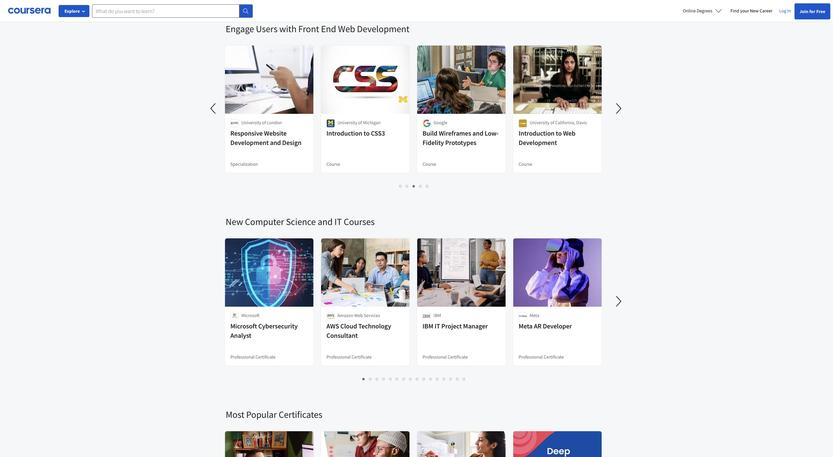 Task type: locate. For each thing, give the bounding box(es) containing it.
0 horizontal spatial new
[[226, 216, 243, 228]]

0 horizontal spatial development
[[231, 138, 269, 147]]

2 vertical spatial web
[[355, 313, 363, 319]]

2 button
[[404, 182, 411, 190], [368, 375, 374, 383]]

certificate for developer
[[544, 354, 564, 360]]

0 vertical spatial list
[[226, 182, 603, 190]]

0 vertical spatial and
[[473, 129, 484, 137]]

ibm down ibm icon
[[423, 322, 434, 330]]

3 course from the left
[[519, 161, 533, 167]]

1 inside new computer science and it courses carousel element
[[363, 376, 366, 382]]

0 vertical spatial it
[[335, 216, 342, 228]]

1 vertical spatial 4
[[383, 376, 386, 382]]

2 to from the left
[[556, 129, 562, 137]]

0 vertical spatial next slide image
[[611, 101, 627, 117]]

google image
[[423, 119, 431, 128]]

2 introduction from the left
[[519, 129, 555, 137]]

university right university of california, davis image
[[530, 120, 550, 126]]

it left project
[[435, 322, 441, 330]]

1 button
[[398, 182, 404, 190], [361, 375, 368, 383]]

0 horizontal spatial 1 button
[[361, 375, 368, 383]]

2 horizontal spatial development
[[519, 138, 558, 147]]

certificate up 15 button
[[448, 354, 468, 360]]

specialization
[[231, 161, 258, 167]]

of for css3
[[359, 120, 362, 126]]

0 vertical spatial 3 button
[[411, 182, 418, 190]]

and inside the build wireframes and low- fidelity prototypes
[[473, 129, 484, 137]]

it left courses
[[335, 216, 342, 228]]

1 vertical spatial 5
[[390, 376, 392, 382]]

university of london
[[242, 120, 282, 126]]

0 horizontal spatial 4 button
[[381, 375, 388, 383]]

certificate down microsoft cybersecurity analyst
[[256, 354, 276, 360]]

0 vertical spatial 5
[[427, 183, 429, 189]]

professional certificate down consultant at the left bottom
[[327, 354, 372, 360]]

development inside responsive website development and design
[[231, 138, 269, 147]]

university for introduction to css3
[[338, 120, 358, 126]]

1 horizontal spatial ibm
[[434, 313, 441, 319]]

1 introduction from the left
[[327, 129, 363, 137]]

previous slide image
[[206, 101, 222, 117]]

0 vertical spatial ibm
[[434, 313, 441, 319]]

1 list from the top
[[226, 182, 603, 190]]

coursera image
[[8, 5, 51, 16]]

and left the low-
[[473, 129, 484, 137]]

professional certificate up 10 11 12 13 14 15 16
[[423, 354, 468, 360]]

1 vertical spatial microsoft
[[231, 322, 257, 330]]

1 vertical spatial 3 button
[[374, 375, 381, 383]]

1 vertical spatial 2 button
[[368, 375, 374, 383]]

0 vertical spatial 1
[[400, 183, 402, 189]]

3 university from the left
[[530, 120, 550, 126]]

course for introduction to css3
[[327, 161, 340, 167]]

to inside introduction to web development
[[556, 129, 562, 137]]

ibm for ibm it project manager
[[423, 322, 434, 330]]

1 certificate from the left
[[256, 354, 276, 360]]

0 vertical spatial 4 button
[[418, 182, 424, 190]]

and right science
[[318, 216, 333, 228]]

free
[[817, 8, 826, 14]]

web inside new computer science and it courses carousel element
[[355, 313, 363, 319]]

1 vertical spatial ibm
[[423, 322, 434, 330]]

1 horizontal spatial new
[[751, 8, 759, 14]]

1 horizontal spatial of
[[359, 120, 362, 126]]

list inside new computer science and it courses carousel element
[[226, 375, 603, 383]]

2 inside new computer science and it courses carousel element
[[370, 376, 372, 382]]

0 vertical spatial meta
[[530, 313, 540, 319]]

and
[[473, 129, 484, 137], [270, 138, 281, 147], [318, 216, 333, 228]]

9 button
[[414, 375, 421, 383]]

introduction down university of california, davis image
[[519, 129, 555, 137]]

professional certificate
[[231, 354, 276, 360], [327, 354, 372, 360], [423, 354, 468, 360], [519, 354, 564, 360]]

2 list from the top
[[226, 375, 603, 383]]

cloud
[[341, 322, 357, 330]]

4 certificate from the left
[[544, 354, 564, 360]]

0 horizontal spatial 3 button
[[374, 375, 381, 383]]

ar
[[534, 322, 542, 330]]

5 button
[[424, 182, 431, 190], [388, 375, 394, 383]]

5 inside engage users with front end web development carousel element
[[427, 183, 429, 189]]

course
[[327, 161, 340, 167], [423, 161, 437, 167], [519, 161, 533, 167]]

microsoft up "analyst"
[[231, 322, 257, 330]]

1 course from the left
[[327, 161, 340, 167]]

1 horizontal spatial development
[[357, 23, 410, 35]]

meta down 'meta' image
[[519, 322, 533, 330]]

3 inside new computer science and it courses carousel element
[[376, 376, 379, 382]]

1 vertical spatial next slide image
[[611, 294, 627, 310]]

introduction inside introduction to web development
[[519, 129, 555, 137]]

4 professional from the left
[[519, 354, 543, 360]]

1 vertical spatial 1
[[363, 376, 366, 382]]

certificate down developer at bottom right
[[544, 354, 564, 360]]

1 vertical spatial meta
[[519, 322, 533, 330]]

find
[[731, 8, 740, 14]]

2 button inside engage users with front end web development carousel element
[[404, 182, 411, 190]]

web right end
[[338, 23, 355, 35]]

university of london image
[[231, 119, 239, 128]]

of up the introduction to css3
[[359, 120, 362, 126]]

to left the css3
[[364, 129, 370, 137]]

most popular certificates carousel element
[[223, 389, 834, 458]]

2 horizontal spatial university
[[530, 120, 550, 126]]

0 horizontal spatial 4
[[383, 376, 386, 382]]

0 horizontal spatial of
[[262, 120, 266, 126]]

university up the introduction to css3
[[338, 120, 358, 126]]

professional down "analyst"
[[231, 354, 255, 360]]

2 university from the left
[[338, 120, 358, 126]]

3 of from the left
[[551, 120, 555, 126]]

0 horizontal spatial it
[[335, 216, 342, 228]]

0 vertical spatial 4
[[420, 183, 422, 189]]

2 horizontal spatial course
[[519, 161, 533, 167]]

professional certificate down ar
[[519, 354, 564, 360]]

1 horizontal spatial introduction
[[519, 129, 555, 137]]

1 horizontal spatial 1 button
[[398, 182, 404, 190]]

algorithms to take your programming to the next level carousel element
[[226, 0, 608, 3]]

0 vertical spatial microsoft
[[242, 313, 260, 319]]

1 horizontal spatial 2
[[406, 183, 409, 189]]

certificate
[[256, 354, 276, 360], [352, 354, 372, 360], [448, 354, 468, 360], [544, 354, 564, 360]]

1 professional certificate from the left
[[231, 354, 276, 360]]

microsoft inside microsoft cybersecurity analyst
[[231, 322, 257, 330]]

university
[[242, 120, 261, 126], [338, 120, 358, 126], [530, 120, 550, 126]]

low-
[[485, 129, 499, 137]]

0 horizontal spatial introduction
[[327, 129, 363, 137]]

professional down ar
[[519, 354, 543, 360]]

and inside responsive website development and design
[[270, 138, 281, 147]]

professional certificate for technology
[[327, 354, 372, 360]]

0 horizontal spatial 1
[[363, 376, 366, 382]]

5 button for the bottommost 4 button
[[388, 375, 394, 383]]

2 horizontal spatial and
[[473, 129, 484, 137]]

meta up ar
[[530, 313, 540, 319]]

12
[[437, 376, 442, 382]]

project
[[442, 322, 462, 330]]

3 button for 2 button inside the new computer science and it courses carousel element
[[374, 375, 381, 383]]

explore button
[[59, 5, 89, 17]]

to for web
[[556, 129, 562, 137]]

ibm right ibm icon
[[434, 313, 441, 319]]

1 horizontal spatial to
[[556, 129, 562, 137]]

microsoft cybersecurity analyst
[[231, 322, 298, 340]]

meta for meta
[[530, 313, 540, 319]]

1 vertical spatial new
[[226, 216, 243, 228]]

next slide image
[[611, 101, 627, 117], [611, 294, 627, 310]]

introduction
[[327, 129, 363, 137], [519, 129, 555, 137]]

web right amazon
[[355, 313, 363, 319]]

2 button inside new computer science and it courses carousel element
[[368, 375, 374, 383]]

2 next slide image from the top
[[611, 294, 627, 310]]

5 inside new computer science and it courses carousel element
[[390, 376, 392, 382]]

0 vertical spatial 1 button
[[398, 182, 404, 190]]

developer
[[543, 322, 573, 330]]

professional up 11
[[423, 354, 447, 360]]

new left the 'computer' at left
[[226, 216, 243, 228]]

microsoft image
[[231, 312, 239, 321]]

1 horizontal spatial it
[[435, 322, 441, 330]]

1 horizontal spatial 4
[[420, 183, 422, 189]]

cybersecurity
[[259, 322, 298, 330]]

ibm it project manager
[[423, 322, 488, 330]]

3 inside engage users with front end web development carousel element
[[413, 183, 416, 189]]

1 vertical spatial list
[[226, 375, 603, 383]]

meta image
[[519, 312, 528, 321]]

0 horizontal spatial course
[[327, 161, 340, 167]]

2 professional from the left
[[327, 354, 351, 360]]

1
[[400, 183, 402, 189], [363, 376, 366, 382]]

0 horizontal spatial 2 button
[[368, 375, 374, 383]]

introduction down university of michigan image
[[327, 129, 363, 137]]

1 horizontal spatial 1
[[400, 183, 402, 189]]

professional for microsoft cybersecurity analyst
[[231, 354, 255, 360]]

6
[[396, 376, 399, 382]]

4 inside engage users with front end web development carousel element
[[420, 183, 422, 189]]

3 professional from the left
[[423, 354, 447, 360]]

0 horizontal spatial university
[[242, 120, 261, 126]]

0 vertical spatial 2
[[406, 183, 409, 189]]

1 horizontal spatial university
[[338, 120, 358, 126]]

2 professional certificate from the left
[[327, 354, 372, 360]]

microsoft right microsoft icon
[[242, 313, 260, 319]]

professional for meta ar developer
[[519, 354, 543, 360]]

certificate for project
[[448, 354, 468, 360]]

to down university of california, davis
[[556, 129, 562, 137]]

1 for top 4 button
[[400, 183, 402, 189]]

1 horizontal spatial and
[[318, 216, 333, 228]]

university of michigan image
[[327, 119, 335, 128]]

4 professional certificate from the left
[[519, 354, 564, 360]]

analyst
[[231, 331, 252, 340]]

15
[[457, 376, 462, 382]]

professional certificate for project
[[423, 354, 468, 360]]

0 vertical spatial 3
[[413, 183, 416, 189]]

1 vertical spatial 4 button
[[381, 375, 388, 383]]

4 inside new computer science and it courses carousel element
[[383, 376, 386, 382]]

1 horizontal spatial course
[[423, 161, 437, 167]]

online degrees button
[[678, 3, 728, 18]]

3 button
[[411, 182, 418, 190], [374, 375, 381, 383]]

professional down consultant at the left bottom
[[327, 354, 351, 360]]

professional certificate for analyst
[[231, 354, 276, 360]]

list
[[226, 182, 603, 190], [226, 375, 603, 383]]

5 button inside engage users with front end web development carousel element
[[424, 182, 431, 190]]

professional
[[231, 354, 255, 360], [327, 354, 351, 360], [423, 354, 447, 360], [519, 354, 543, 360]]

join for free
[[800, 8, 826, 14]]

0 horizontal spatial ibm
[[423, 322, 434, 330]]

web
[[338, 23, 355, 35], [564, 129, 576, 137], [355, 313, 363, 319]]

amazon web services
[[338, 313, 380, 319]]

2 certificate from the left
[[352, 354, 372, 360]]

university for introduction to web development
[[530, 120, 550, 126]]

0 horizontal spatial to
[[364, 129, 370, 137]]

of left 'california,'
[[551, 120, 555, 126]]

5
[[427, 183, 429, 189], [390, 376, 392, 382]]

css3
[[371, 129, 385, 137]]

1 horizontal spatial 4 button
[[418, 182, 424, 190]]

new right your
[[751, 8, 759, 14]]

professional certificate down "analyst"
[[231, 354, 276, 360]]

university up responsive
[[242, 120, 261, 126]]

1 to from the left
[[364, 129, 370, 137]]

1 vertical spatial 2
[[370, 376, 372, 382]]

1 vertical spatial 1 button
[[361, 375, 368, 383]]

2 horizontal spatial of
[[551, 120, 555, 126]]

to
[[364, 129, 370, 137], [556, 129, 562, 137]]

1 horizontal spatial 2 button
[[404, 182, 411, 190]]

3 for 3 button within engage users with front end web development carousel element
[[413, 183, 416, 189]]

1 horizontal spatial 5
[[427, 183, 429, 189]]

0 vertical spatial new
[[751, 8, 759, 14]]

3 certificate from the left
[[448, 354, 468, 360]]

2 button for top 4 button 1 button
[[404, 182, 411, 190]]

0 horizontal spatial 5 button
[[388, 375, 394, 383]]

1 for the bottommost 4 button
[[363, 376, 366, 382]]

new computer science and it courses
[[226, 216, 375, 228]]

0 vertical spatial web
[[338, 23, 355, 35]]

2 of from the left
[[359, 120, 362, 126]]

web down 'california,'
[[564, 129, 576, 137]]

new
[[751, 8, 759, 14], [226, 216, 243, 228]]

services
[[364, 313, 380, 319]]

introduction for introduction to css3
[[327, 129, 363, 137]]

2 inside engage users with front end web development carousel element
[[406, 183, 409, 189]]

0 vertical spatial 2 button
[[404, 182, 411, 190]]

of for development
[[262, 120, 266, 126]]

technology
[[359, 322, 392, 330]]

1 vertical spatial web
[[564, 129, 576, 137]]

log
[[780, 8, 787, 14]]

introduction for introduction to web development
[[519, 129, 555, 137]]

meta
[[530, 313, 540, 319], [519, 322, 533, 330]]

and down website
[[270, 138, 281, 147]]

0 vertical spatial 5 button
[[424, 182, 431, 190]]

1 vertical spatial 5 button
[[388, 375, 394, 383]]

3 professional certificate from the left
[[423, 354, 468, 360]]

development
[[357, 23, 410, 35], [231, 138, 269, 147], [519, 138, 558, 147]]

introduction to web development
[[519, 129, 576, 147]]

14 button
[[448, 375, 455, 383]]

0 horizontal spatial and
[[270, 138, 281, 147]]

3 button inside engage users with front end web development carousel element
[[411, 182, 418, 190]]

1 horizontal spatial 3 button
[[411, 182, 418, 190]]

1 vertical spatial and
[[270, 138, 281, 147]]

deep learning specialization by deeplearning.ai, image
[[514, 432, 603, 458]]

1 professional from the left
[[231, 354, 255, 360]]

0 horizontal spatial 3
[[376, 376, 379, 382]]

3 for 2 button inside the new computer science and it courses carousel element 3 button
[[376, 376, 379, 382]]

1 horizontal spatial 5 button
[[424, 182, 431, 190]]

california,
[[556, 120, 576, 126]]

for
[[810, 8, 816, 14]]

2 button for the bottommost 4 button's 1 button
[[368, 375, 374, 383]]

microsoft for microsoft cybersecurity analyst
[[231, 322, 257, 330]]

1 of from the left
[[262, 120, 266, 126]]

web inside introduction to web development
[[564, 129, 576, 137]]

certificate down aws cloud technology consultant
[[352, 354, 372, 360]]

1 vertical spatial it
[[435, 322, 441, 330]]

build
[[423, 129, 438, 137]]

michigan
[[363, 120, 381, 126]]

1 university from the left
[[242, 120, 261, 126]]

1 horizontal spatial 3
[[413, 183, 416, 189]]

1 vertical spatial 3
[[376, 376, 379, 382]]

2
[[406, 183, 409, 189], [370, 376, 372, 382]]

2 vertical spatial and
[[318, 216, 333, 228]]

0 horizontal spatial 2
[[370, 376, 372, 382]]

2 for the bottommost 4 button
[[370, 376, 372, 382]]

of left london
[[262, 120, 266, 126]]

it
[[335, 216, 342, 228], [435, 322, 441, 330]]

2 course from the left
[[423, 161, 437, 167]]

0 horizontal spatial 5
[[390, 376, 392, 382]]

1 inside engage users with front end web development carousel element
[[400, 183, 402, 189]]

3
[[413, 183, 416, 189], [376, 376, 379, 382]]

4
[[420, 183, 422, 189], [383, 376, 386, 382]]

None search field
[[92, 4, 253, 18]]

of
[[262, 120, 266, 126], [359, 120, 362, 126], [551, 120, 555, 126]]



Task type: describe. For each thing, give the bounding box(es) containing it.
6 button
[[394, 375, 401, 383]]

introduction to css3
[[327, 129, 385, 137]]

google ux design professional certificate by google, image
[[418, 432, 506, 458]]

users
[[256, 23, 278, 35]]

engage
[[226, 23, 254, 35]]

fidelity
[[423, 138, 444, 147]]

explore
[[65, 8, 80, 14]]

ibm image
[[423, 312, 431, 321]]

new inside new computer science and it courses carousel element
[[226, 216, 243, 228]]

of for web
[[551, 120, 555, 126]]

12 button
[[435, 375, 442, 383]]

13 button
[[441, 375, 449, 383]]

5 button for top 4 button
[[424, 182, 431, 190]]

log in
[[780, 8, 792, 14]]

11
[[430, 376, 435, 382]]

most
[[226, 409, 245, 421]]

certificates
[[279, 409, 323, 421]]

in
[[788, 8, 792, 14]]

and for responsive website development and design
[[270, 138, 281, 147]]

your
[[741, 8, 750, 14]]

1 button for the bottommost 4 button
[[361, 375, 368, 383]]

responsive
[[231, 129, 263, 137]]

15 button
[[455, 375, 462, 383]]

meta ar developer
[[519, 322, 573, 330]]

consultant
[[327, 331, 358, 340]]

development inside introduction to web development
[[519, 138, 558, 147]]

ibm for ibm
[[434, 313, 441, 319]]

design
[[283, 138, 302, 147]]

join
[[800, 8, 809, 14]]

1 next slide image from the top
[[611, 101, 627, 117]]

to for css3
[[364, 129, 370, 137]]

university of california, davis
[[530, 120, 587, 126]]

new computer science and it courses carousel element
[[223, 196, 834, 389]]

4 for top 4 button
[[420, 183, 422, 189]]

london
[[267, 120, 282, 126]]

join for free link
[[795, 3, 831, 19]]

10
[[423, 376, 429, 382]]

professional for ibm it project manager
[[423, 354, 447, 360]]

log in link
[[777, 7, 795, 15]]

8 button
[[408, 375, 414, 383]]

14
[[450, 376, 455, 382]]

front
[[299, 23, 319, 35]]

professional for aws cloud technology consultant
[[327, 354, 351, 360]]

engage users with front end web development carousel element
[[206, 3, 627, 196]]

aws
[[327, 322, 339, 330]]

google data analytics professional certificate by google, image
[[225, 432, 314, 458]]

wireframes
[[439, 129, 472, 137]]

13
[[443, 376, 449, 382]]

end
[[321, 23, 337, 35]]

8
[[410, 376, 412, 382]]

list inside engage users with front end web development carousel element
[[226, 182, 603, 190]]

2 for top 4 button
[[406, 183, 409, 189]]

new inside the find your new career "link"
[[751, 8, 759, 14]]

google
[[434, 120, 448, 126]]

find your new career link
[[728, 7, 777, 15]]

computer
[[245, 216, 284, 228]]

amazon web services image
[[327, 312, 335, 321]]

11 button
[[428, 375, 435, 383]]

16
[[463, 376, 469, 382]]

course for introduction to web development
[[519, 161, 533, 167]]

engage users with front end web development
[[226, 23, 410, 35]]

meta for meta ar developer
[[519, 322, 533, 330]]

16 button
[[461, 375, 469, 383]]

microsoft for microsoft
[[242, 313, 260, 319]]

google it support professional certificate by google, image
[[321, 432, 410, 458]]

3 button for 2 button in engage users with front end web development carousel element
[[411, 182, 418, 190]]

amazon
[[338, 313, 354, 319]]

responsive website development and design
[[231, 129, 302, 147]]

university for responsive website development and design
[[242, 120, 261, 126]]

university of michigan
[[338, 120, 381, 126]]

prototypes
[[446, 138, 477, 147]]

and for new computer science and it courses
[[318, 216, 333, 228]]

9
[[416, 376, 419, 382]]

find your new career
[[731, 8, 773, 14]]

courses
[[344, 216, 375, 228]]

7
[[403, 376, 406, 382]]

popular
[[246, 409, 277, 421]]

What do you want to learn? text field
[[92, 4, 240, 18]]

aws cloud technology consultant
[[327, 322, 392, 340]]

science
[[286, 216, 316, 228]]

7 button
[[401, 375, 408, 383]]

course for build wireframes and low- fidelity prototypes
[[423, 161, 437, 167]]

university of california, davis image
[[519, 119, 528, 128]]

4 for the bottommost 4 button
[[383, 376, 386, 382]]

certificate for technology
[[352, 354, 372, 360]]

1 button for top 4 button
[[398, 182, 404, 190]]

build wireframes and low- fidelity prototypes
[[423, 129, 499, 147]]

professional certificate for developer
[[519, 354, 564, 360]]

with
[[280, 23, 297, 35]]

website
[[264, 129, 287, 137]]

online
[[684, 8, 697, 14]]

manager
[[464, 322, 488, 330]]

degrees
[[697, 8, 713, 14]]

online degrees
[[684, 8, 713, 14]]

certificate for analyst
[[256, 354, 276, 360]]

most popular certificates
[[226, 409, 323, 421]]

davis
[[577, 120, 587, 126]]

10 button
[[421, 375, 429, 383]]

10 11 12 13 14 15 16
[[423, 376, 469, 382]]

career
[[760, 8, 773, 14]]



Task type: vqa. For each thing, say whether or not it's contained in the screenshot.
4 corresponding to 4 button related to the 3 Button within the new computer science and it courses carousel element
yes



